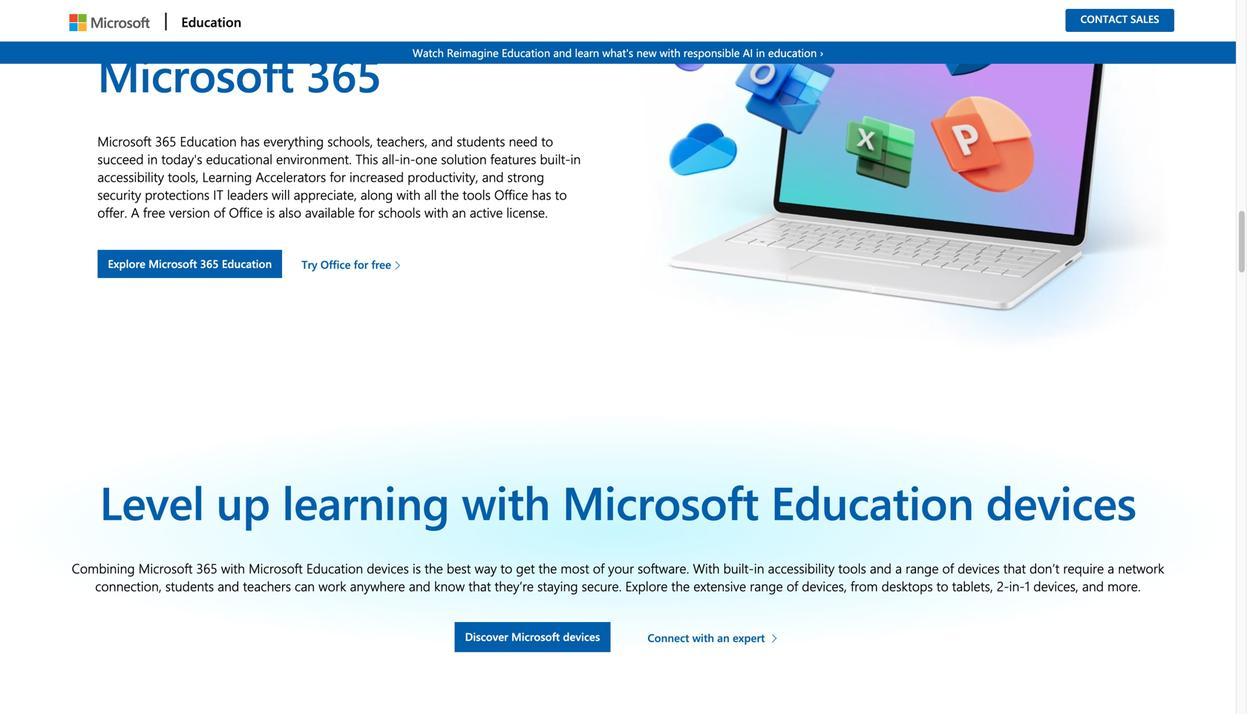 Task type: locate. For each thing, give the bounding box(es) containing it.
0 horizontal spatial that
[[469, 578, 491, 595]]

in right strong
[[571, 150, 581, 168]]

1 devices, from the left
[[802, 578, 847, 595]]

0 vertical spatial students
[[457, 132, 505, 150]]

365 left teachers
[[196, 560, 217, 578]]

has down features
[[532, 186, 551, 204]]

1 vertical spatial explore
[[626, 578, 668, 595]]

1 horizontal spatial is
[[413, 560, 421, 578]]

that right know
[[469, 578, 491, 595]]

connect with an expert
[[648, 631, 765, 646]]

in right extensive
[[754, 560, 764, 578]]

combining microsoft 365 with microsoft education devices is the best way to get the most of your software. with built-in accessibility tools and a range of devices that don't require a network connection, students and teachers can work anywhere and know that they're staying secure. explore the extensive range of devices, from desktops to tablets, 2-in-1 devices, and more.
[[72, 560, 1164, 595]]

level up learning with microsoft education devices
[[100, 471, 1136, 532]]

tools left desktops
[[838, 560, 866, 578]]

an left active
[[452, 204, 466, 221]]

with
[[660, 45, 681, 60], [397, 186, 421, 204], [424, 204, 448, 221], [462, 471, 550, 532], [221, 560, 245, 578], [692, 631, 714, 646]]

free
[[143, 204, 165, 221], [371, 257, 391, 272]]

microsoft up software.
[[562, 471, 759, 532]]

devices
[[986, 471, 1136, 532], [367, 560, 409, 578], [958, 560, 1000, 578], [563, 630, 600, 645]]

built- right with
[[724, 560, 754, 578]]

learning
[[202, 168, 252, 186]]

2-
[[997, 578, 1009, 595]]

tools inside combining microsoft 365 with microsoft education devices is the best way to get the most of your software. with built-in accessibility tools and a range of devices that don't require a network connection, students and teachers can work anywhere and know that they're staying secure. explore the extensive range of devices, from desktops to tablets, 2-in-1 devices, and more.
[[838, 560, 866, 578]]

discover microsoft devices
[[465, 630, 600, 645]]

is left 'also'
[[266, 204, 275, 221]]

0 horizontal spatial has
[[240, 132, 260, 150]]

combining
[[72, 560, 135, 578]]

today's
[[161, 150, 202, 168]]

has up the learning
[[240, 132, 260, 150]]

a
[[131, 204, 139, 221]]

microsoft inside microsoft 365 education has everything schools, teachers, and students need to succeed in today's educational environment. this all-in-one solution features built-in accessibility tools, learning accelerators for increased productivity, and strong security protections it leaders will appreciate, along with all the tools office has to offer. a free version of office is also available for schools with an active license.
[[97, 132, 152, 150]]

built- inside microsoft 365 education has everything schools, teachers, and students need to succeed in today's educational environment. this all-in-one solution features built-in accessibility tools, learning accelerators for increased productivity, and strong security protections it leaders will appreciate, along with all the tools office has to offer. a free version of office is also available for schools with an active license.
[[540, 150, 571, 168]]

available
[[305, 204, 355, 221]]

for left this
[[330, 168, 346, 186]]

2 vertical spatial 365
[[196, 560, 217, 578]]

in- inside combining microsoft 365 with microsoft education devices is the best way to get the most of your software. with built-in accessibility tools and a range of devices that don't require a network connection, students and teachers can work anywhere and know that they're staying secure. explore the extensive range of devices, from desktops to tablets, 2-in-1 devices, and more.
[[1009, 578, 1025, 595]]

explore down a
[[108, 257, 145, 272]]

range right extensive
[[750, 578, 783, 595]]

1 vertical spatial tools
[[838, 560, 866, 578]]

tools inside microsoft 365 education has everything schools, teachers, and students need to succeed in today's educational environment. this all-in-one solution features built-in accessibility tools, learning accelerators for increased productivity, and strong security protections it leaders will appreciate, along with all the tools office has to offer. a free version of office is also available for schools with an active license.
[[463, 186, 491, 204]]

microsoft 365 education has everything schools, teachers, and students need to succeed in today's educational environment. this all-in-one solution features built-in accessibility tools, learning accelerators for increased productivity, and strong security protections it leaders will appreciate, along with all the tools office has to offer. a free version of office is also available for schools with an active license.
[[97, 132, 581, 221]]

built- right need
[[540, 150, 571, 168]]

with
[[693, 560, 720, 578]]

1 horizontal spatial that
[[1004, 560, 1026, 578]]

students right connection,
[[165, 578, 214, 595]]

to left get at the left
[[501, 560, 513, 578]]

new
[[637, 45, 657, 60]]

need
[[509, 132, 538, 150]]

0 horizontal spatial is
[[266, 204, 275, 221]]

devices, left from
[[802, 578, 847, 595]]

in
[[756, 45, 765, 60], [147, 150, 158, 168], [571, 150, 581, 168], [754, 560, 764, 578]]

can
[[295, 578, 315, 595]]

a right require on the bottom right of the page
[[1108, 560, 1115, 578]]

365 down version on the top of the page
[[200, 257, 219, 272]]

accessibility up a
[[97, 168, 164, 186]]

with up get at the left
[[462, 471, 550, 532]]

microsoft
[[97, 132, 152, 150], [149, 257, 197, 272], [562, 471, 759, 532], [139, 560, 193, 578], [249, 560, 303, 578], [511, 630, 560, 645]]

devices,
[[802, 578, 847, 595], [1034, 578, 1079, 595]]

an
[[452, 204, 466, 221], [717, 631, 730, 646]]

range
[[906, 560, 939, 578], [750, 578, 783, 595]]

the
[[441, 186, 459, 204], [425, 560, 443, 578], [539, 560, 557, 578], [671, 578, 690, 595]]

most
[[561, 560, 589, 578]]

education
[[181, 13, 241, 30], [502, 45, 550, 60], [180, 132, 237, 150], [222, 257, 272, 272], [771, 471, 974, 532], [306, 560, 363, 578]]

contact sales link
[[1081, 12, 1160, 26]]

0 vertical spatial in-
[[400, 150, 416, 168]]

desktops
[[882, 578, 933, 595]]

0 horizontal spatial accessibility
[[97, 168, 164, 186]]

in- inside microsoft 365 education has everything schools, teachers, and students need to succeed in today's educational environment. this all-in-one solution features built-in accessibility tools, learning accelerators for increased productivity, and strong security protections it leaders will appreciate, along with all the tools office has to offer. a free version of office is also available for schools with an active license.
[[400, 150, 416, 168]]

that left don't on the right bottom of the page
[[1004, 560, 1026, 578]]

to left 'tablets,'
[[937, 578, 949, 595]]

2 horizontal spatial office
[[494, 186, 528, 204]]

›
[[820, 45, 824, 60]]

microsoft up security
[[97, 132, 152, 150]]

0 vertical spatial free
[[143, 204, 165, 221]]

365 up tools,
[[155, 132, 176, 150]]

office down features
[[494, 186, 528, 204]]

1 vertical spatial 365
[[200, 257, 219, 272]]

everything
[[264, 132, 324, 150]]

0 horizontal spatial explore
[[108, 257, 145, 272]]

1 vertical spatial has
[[532, 186, 551, 204]]

1 vertical spatial is
[[413, 560, 421, 578]]

for right try
[[354, 257, 368, 272]]

accelerators
[[256, 168, 326, 186]]

explore
[[108, 257, 145, 272], [626, 578, 668, 595]]

succeed
[[97, 150, 144, 168]]

0 vertical spatial is
[[266, 204, 275, 221]]

education link
[[165, 1, 246, 42]]

accessibility inside combining microsoft 365 with microsoft education devices is the best way to get the most of your software. with built-in accessibility tools and a range of devices that don't require a network connection, students and teachers can work anywhere and know that they're staying secure. explore the extensive range of devices, from desktops to tablets, 2-in-1 devices, and more.
[[768, 560, 835, 578]]

of right desktops
[[943, 560, 954, 578]]

along
[[361, 186, 393, 204]]

0 vertical spatial an
[[452, 204, 466, 221]]

the left best
[[425, 560, 443, 578]]

0 horizontal spatial built-
[[540, 150, 571, 168]]

1 vertical spatial students
[[165, 578, 214, 595]]

is
[[266, 204, 275, 221], [413, 560, 421, 578]]

free inside microsoft 365 education has everything schools, teachers, and students need to succeed in today's educational environment. this all-in-one solution features built-in accessibility tools, learning accelerators for increased productivity, and strong security protections it leaders will appreciate, along with all the tools office has to offer. a free version of office is also available for schools with an active license.
[[143, 204, 165, 221]]

in right ai
[[756, 45, 765, 60]]

0 horizontal spatial a
[[895, 560, 902, 578]]

devices, right 1
[[1034, 578, 1079, 595]]

office right it
[[229, 204, 263, 221]]

1 horizontal spatial free
[[371, 257, 391, 272]]

1 vertical spatial built-
[[724, 560, 754, 578]]

accessibility
[[97, 168, 164, 186], [768, 560, 835, 578]]

a right from
[[895, 560, 902, 578]]

0 horizontal spatial students
[[165, 578, 214, 595]]

devices up don't on the right bottom of the page
[[986, 471, 1136, 532]]

to
[[541, 132, 553, 150], [555, 186, 567, 204], [501, 560, 513, 578], [937, 578, 949, 595]]

0 vertical spatial 365
[[155, 132, 176, 150]]

expert
[[733, 631, 765, 646]]

0 horizontal spatial devices,
[[802, 578, 847, 595]]

devices down secure. at the left bottom
[[563, 630, 600, 645]]

an left expert
[[717, 631, 730, 646]]

accessibility left from
[[768, 560, 835, 578]]

work
[[318, 578, 346, 595]]

0 vertical spatial accessibility
[[97, 168, 164, 186]]

1 horizontal spatial built-
[[724, 560, 754, 578]]

365 inside combining microsoft 365 with microsoft education devices is the best way to get the most of your software. with built-in accessibility tools and a range of devices that don't require a network connection, students and teachers can work anywhere and know that they're staying secure. explore the extensive range of devices, from desktops to tablets, 2-in-1 devices, and more.
[[196, 560, 217, 578]]

microsoft right combining
[[139, 560, 193, 578]]

sales
[[1131, 12, 1160, 26]]

from
[[851, 578, 878, 595]]

microsoft right discover
[[511, 630, 560, 645]]

1 vertical spatial free
[[371, 257, 391, 272]]

1 horizontal spatial has
[[532, 186, 551, 204]]

1 vertical spatial in-
[[1009, 578, 1025, 595]]

tools down 'solution'
[[463, 186, 491, 204]]

educational
[[206, 150, 273, 168]]

1 horizontal spatial accessibility
[[768, 560, 835, 578]]

of left from
[[787, 578, 798, 595]]

0 horizontal spatial tools
[[463, 186, 491, 204]]

1 horizontal spatial in-
[[1009, 578, 1025, 595]]

office right try
[[321, 257, 351, 272]]

built-
[[540, 150, 571, 168], [724, 560, 754, 578]]

office
[[494, 186, 528, 204], [229, 204, 263, 221], [321, 257, 351, 272]]

365 for education
[[200, 257, 219, 272]]

that
[[1004, 560, 1026, 578], [469, 578, 491, 595]]

1 vertical spatial accessibility
[[768, 560, 835, 578]]

1 horizontal spatial office
[[321, 257, 351, 272]]

1 horizontal spatial explore
[[626, 578, 668, 595]]

free down the schools
[[371, 257, 391, 272]]

2 a from the left
[[1108, 560, 1115, 578]]

of right version on the top of the page
[[214, 204, 225, 221]]

explore right secure. at the left bottom
[[626, 578, 668, 595]]

the right all
[[441, 186, 459, 204]]

0 vertical spatial built-
[[540, 150, 571, 168]]

to right need
[[541, 132, 553, 150]]

connection,
[[95, 578, 162, 595]]

a
[[895, 560, 902, 578], [1108, 560, 1115, 578]]

tools
[[463, 186, 491, 204], [838, 560, 866, 578]]

students
[[457, 132, 505, 150], [165, 578, 214, 595]]

1 horizontal spatial tools
[[838, 560, 866, 578]]

0 vertical spatial has
[[240, 132, 260, 150]]

for left the schools
[[358, 204, 375, 221]]

1 horizontal spatial a
[[1108, 560, 1115, 578]]

microsoft down version on the top of the page
[[149, 257, 197, 272]]

in-
[[400, 150, 416, 168], [1009, 578, 1025, 595]]

contact sales
[[1081, 12, 1160, 26]]

free right a
[[143, 204, 165, 221]]

2 devices, from the left
[[1034, 578, 1079, 595]]

active
[[470, 204, 503, 221]]

0 horizontal spatial an
[[452, 204, 466, 221]]

education inside microsoft 365 education has everything schools, teachers, and students need to succeed in today's educational environment. this all-in-one solution features built-in accessibility tools, learning accelerators for increased productivity, and strong security protections it leaders will appreciate, along with all the tools office has to offer. a free version of office is also available for schools with an active license.
[[180, 132, 237, 150]]

0 horizontal spatial free
[[143, 204, 165, 221]]

1 horizontal spatial devices,
[[1034, 578, 1079, 595]]

range left 'tablets,'
[[906, 560, 939, 578]]

0 vertical spatial tools
[[463, 186, 491, 204]]

students left need
[[457, 132, 505, 150]]

tablets,
[[952, 578, 993, 595]]

increased
[[350, 168, 404, 186]]

1 a from the left
[[895, 560, 902, 578]]

is left know
[[413, 560, 421, 578]]

try
[[302, 257, 318, 272]]

with down up
[[221, 560, 245, 578]]

1 horizontal spatial students
[[457, 132, 505, 150]]

level
[[100, 471, 204, 532]]

0 horizontal spatial in-
[[400, 150, 416, 168]]

try office for free link
[[300, 249, 405, 279]]

the inside microsoft 365 education has everything schools, teachers, and students need to succeed in today's educational environment. this all-in-one solution features built-in accessibility tools, learning accelerators for increased productivity, and strong security protections it leaders will appreciate, along with all the tools office has to offer. a free version of office is also available for schools with an active license.
[[441, 186, 459, 204]]

1 horizontal spatial an
[[717, 631, 730, 646]]



Task type: describe. For each thing, give the bounding box(es) containing it.
it
[[213, 186, 223, 204]]

1
[[1025, 578, 1030, 595]]

learn
[[575, 45, 599, 60]]

reimagine
[[447, 45, 499, 60]]

to right the license.
[[555, 186, 567, 204]]

extensive
[[694, 578, 746, 595]]

the right get at the left
[[539, 560, 557, 578]]

get
[[516, 560, 535, 578]]

way
[[475, 560, 497, 578]]

don't
[[1030, 560, 1060, 578]]

connect with an expert link
[[646, 623, 781, 653]]

watch reimagine education and learn what's new with responsible ai in education ›
[[413, 45, 824, 60]]

learning
[[282, 471, 450, 532]]

discover microsoft devices link
[[455, 623, 611, 653]]

in left today's
[[147, 150, 158, 168]]

devices right work
[[367, 560, 409, 578]]

the left with
[[671, 578, 690, 595]]

leaders
[[227, 186, 268, 204]]

students inside microsoft 365 education has everything schools, teachers, and students need to succeed in today's educational environment. this all-in-one solution features built-in accessibility tools, learning accelerators for increased productivity, and strong security protections it leaders will appreciate, along with all the tools office has to offer. a free version of office is also available for schools with an active license.
[[457, 132, 505, 150]]

devices left 1
[[958, 560, 1000, 578]]

explore microsoft 365 education
[[108, 257, 272, 272]]

is inside combining microsoft 365 with microsoft education devices is the best way to get the most of your software. with built-in accessibility tools and a range of devices that don't require a network connection, students and teachers can work anywhere and know that they're staying secure. explore the extensive range of devices, from desktops to tablets, 2-in-1 devices, and more.
[[413, 560, 421, 578]]

2 vertical spatial for
[[354, 257, 368, 272]]

schools,
[[328, 132, 373, 150]]

of inside microsoft 365 education has everything schools, teachers, and students need to succeed in today's educational environment. this all-in-one solution features built-in accessibility tools, learning accelerators for increased productivity, and strong security protections it leaders will appreciate, along with all the tools office has to offer. a free version of office is also available for schools with an active license.
[[214, 204, 225, 221]]

version
[[169, 204, 210, 221]]

they're
[[495, 578, 534, 595]]

in inside combining microsoft 365 with microsoft education devices is the best way to get the most of your software. with built-in accessibility tools and a range of devices that don't require a network connection, students and teachers can work anywhere and know that they're staying secure. explore the extensive range of devices, from desktops to tablets, 2-in-1 devices, and more.
[[754, 560, 764, 578]]

1 vertical spatial an
[[717, 631, 730, 646]]

watch
[[413, 45, 444, 60]]

this
[[356, 150, 378, 168]]

also
[[279, 204, 301, 221]]

productivity,
[[408, 168, 478, 186]]

offer.
[[97, 204, 127, 221]]

0 horizontal spatial range
[[750, 578, 783, 595]]

anywhere
[[350, 578, 405, 595]]

secure.
[[582, 578, 622, 595]]

connect
[[648, 631, 689, 646]]

0 horizontal spatial office
[[229, 204, 263, 221]]

accessibility inside microsoft 365 education has everything schools, teachers, and students need to succeed in today's educational environment. this all-in-one solution features built-in accessibility tools, learning accelerators for increased productivity, and strong security protections it leaders will appreciate, along with all the tools office has to offer. a free version of office is also available for schools with an active license.
[[97, 168, 164, 186]]

with right new
[[660, 45, 681, 60]]

what's
[[602, 45, 633, 60]]

with left all
[[397, 186, 421, 204]]

built- inside combining microsoft 365 with microsoft education devices is the best way to get the most of your software. with built-in accessibility tools and a range of devices that don't require a network connection, students and teachers can work anywhere and know that they're staying secure. explore the extensive range of devices, from desktops to tablets, 2-in-1 devices, and more.
[[724, 560, 754, 578]]

watch reimagine education and learn what's new with responsible ai in education › link
[[0, 42, 1236, 64]]

up
[[216, 471, 270, 532]]

more.
[[1108, 578, 1141, 595]]

protections
[[145, 186, 210, 204]]

0 vertical spatial explore
[[108, 257, 145, 272]]

365 for with
[[196, 560, 217, 578]]

appreciate,
[[294, 186, 357, 204]]

education inside combining microsoft 365 with microsoft education devices is the best way to get the most of your software. with built-in accessibility tools and a range of devices that don't require a network connection, students and teachers can work anywhere and know that they're staying secure. explore the extensive range of devices, from desktops to tablets, 2-in-1 devices, and more.
[[306, 560, 363, 578]]

staying
[[538, 578, 578, 595]]

solution
[[441, 150, 487, 168]]

ai
[[743, 45, 753, 60]]

with down productivity,
[[424, 204, 448, 221]]

know
[[434, 578, 465, 595]]

require
[[1063, 560, 1104, 578]]

will
[[272, 186, 290, 204]]

contact
[[1081, 12, 1128, 26]]

education
[[768, 45, 817, 60]]

strong
[[507, 168, 544, 186]]

software.
[[638, 560, 689, 578]]

explore inside combining microsoft 365 with microsoft education devices is the best way to get the most of your software. with built-in accessibility tools and a range of devices that don't require a network connection, students and teachers can work anywhere and know that they're staying secure. explore the extensive range of devices, from desktops to tablets, 2-in-1 devices, and more.
[[626, 578, 668, 595]]

microsoftlogo image
[[69, 14, 149, 31]]

students inside combining microsoft 365 with microsoft education devices is the best way to get the most of your software. with built-in accessibility tools and a range of devices that don't require a network connection, students and teachers can work anywhere and know that they're staying secure. explore the extensive range of devices, from desktops to tablets, 2-in-1 devices, and more.
[[165, 578, 214, 595]]

responsible
[[684, 45, 740, 60]]

is inside microsoft 365 education has everything schools, teachers, and students need to succeed in today's educational environment. this all-in-one solution features built-in accessibility tools, learning accelerators for increased productivity, and strong security protections it leaders will appreciate, along with all the tools office has to offer. a free version of office is also available for schools with an active license.
[[266, 204, 275, 221]]

one
[[416, 150, 437, 168]]

1 vertical spatial for
[[358, 204, 375, 221]]

security
[[97, 186, 141, 204]]

explore microsoft 365 education link
[[97, 250, 282, 279]]

1 horizontal spatial range
[[906, 560, 939, 578]]

all-
[[382, 150, 400, 168]]

features
[[490, 150, 536, 168]]

best
[[447, 560, 471, 578]]

0 vertical spatial for
[[330, 168, 346, 186]]

schools
[[378, 204, 421, 221]]

of left your
[[593, 560, 605, 578]]

environment.
[[276, 150, 352, 168]]

your
[[608, 560, 634, 578]]

teachers
[[243, 578, 291, 595]]

an inside microsoft 365 education has everything schools, teachers, and students need to succeed in today's educational environment. this all-in-one solution features built-in accessibility tools, learning accelerators for increased productivity, and strong security protections it leaders will appreciate, along with all the tools office has to offer. a free version of office is also available for schools with an active license.
[[452, 204, 466, 221]]

devices inside 'link'
[[563, 630, 600, 645]]

teachers,
[[377, 132, 428, 150]]

microsoft inside 'link'
[[511, 630, 560, 645]]

microsoft left work
[[249, 560, 303, 578]]

license.
[[507, 204, 548, 221]]

try office for free
[[302, 257, 391, 272]]

tools,
[[168, 168, 199, 186]]

network
[[1118, 560, 1164, 578]]

365 inside microsoft 365 education has everything schools, teachers, and students need to succeed in today's educational environment. this all-in-one solution features built-in accessibility tools, learning accelerators for increased productivity, and strong security protections it leaders will appreciate, along with all the tools office has to offer. a free version of office is also available for schools with an active license.
[[155, 132, 176, 150]]

with right the connect
[[692, 631, 714, 646]]

discover
[[465, 630, 508, 645]]

all
[[424, 186, 437, 204]]

with inside combining microsoft 365 with microsoft education devices is the best way to get the most of your software. with built-in accessibility tools and a range of devices that don't require a network connection, students and teachers can work anywhere and know that they're staying secure. explore the extensive range of devices, from desktops to tablets, 2-in-1 devices, and more.
[[221, 560, 245, 578]]



Task type: vqa. For each thing, say whether or not it's contained in the screenshot.
range
yes



